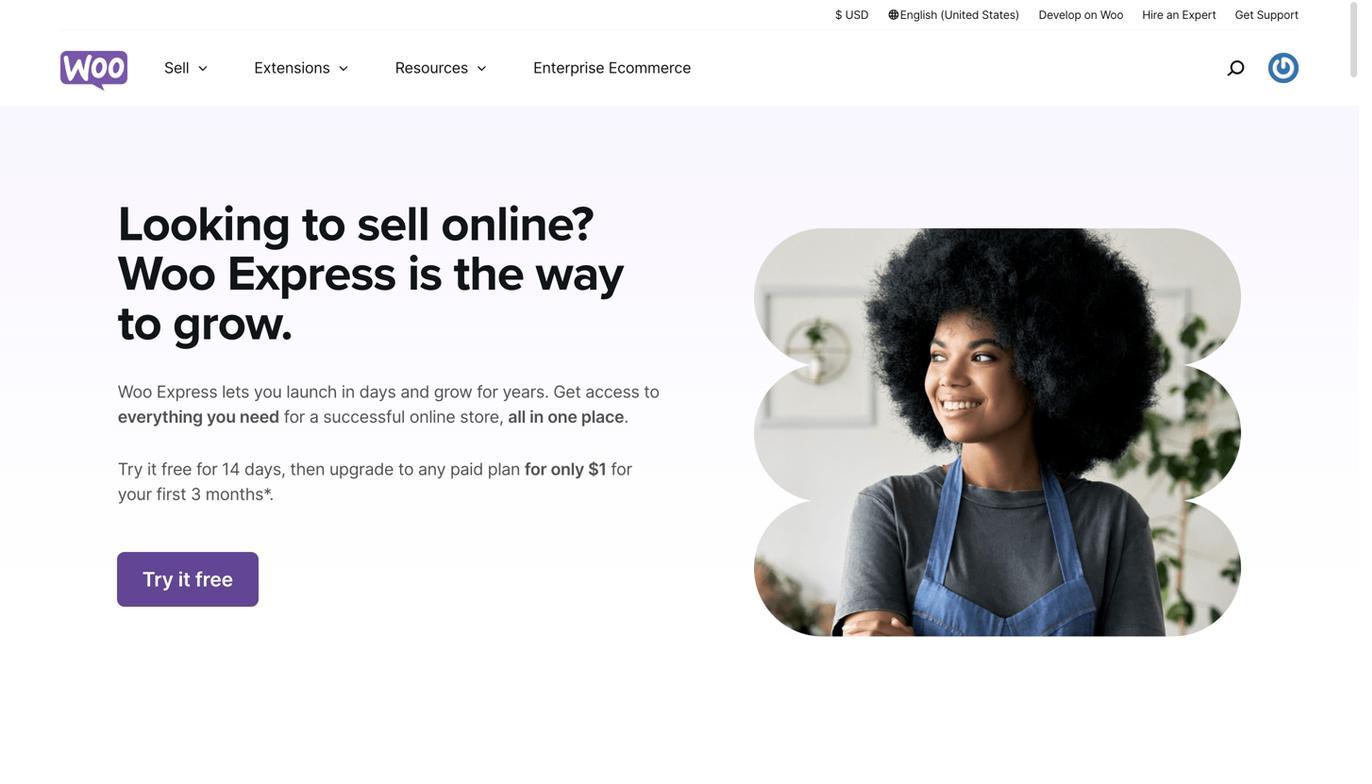 Task type: locate. For each thing, give the bounding box(es) containing it.
in left days
[[342, 382, 355, 402]]

all
[[508, 407, 526, 427]]

0 vertical spatial to
[[302, 195, 345, 254]]

to left sell
[[302, 195, 345, 254]]

english (united states) button
[[888, 7, 1020, 23]]

free up first
[[161, 459, 192, 480]]

express inside 'woo express lets you launch in days and grow for years. get access to everything you need for a successful online store, all in one place .'
[[157, 382, 218, 402]]

1 vertical spatial woo
[[118, 245, 215, 304]]

0 horizontal spatial get
[[554, 382, 581, 402]]

0 horizontal spatial free
[[161, 459, 192, 480]]

any
[[418, 459, 446, 480]]

it down first
[[178, 567, 191, 591]]

0 vertical spatial get
[[1236, 8, 1254, 22]]

try it free link
[[117, 552, 259, 607]]

for up the store,
[[477, 382, 498, 402]]

woo for woo express lets you launch in days and grow for years. get access to everything you need for a successful online store, all in one place .
[[118, 382, 152, 402]]

1 horizontal spatial to
[[398, 459, 414, 480]]

woo inside woo express is the way to grow.
[[118, 245, 215, 304]]

grow
[[434, 382, 473, 402]]

1 vertical spatial free
[[195, 567, 233, 591]]

woo express is the way to grow.
[[118, 245, 623, 354]]

try up your
[[118, 459, 143, 480]]

to
[[302, 195, 345, 254], [644, 382, 660, 402], [398, 459, 414, 480]]

in right all
[[530, 407, 544, 427]]

sell button
[[142, 30, 232, 106]]

and
[[401, 382, 430, 402]]

express
[[227, 245, 396, 304], [157, 382, 218, 402]]

(united
[[941, 8, 979, 22]]

hire
[[1143, 8, 1164, 22]]

try down first
[[142, 567, 173, 591]]

free
[[161, 459, 192, 480], [195, 567, 233, 591]]

0 vertical spatial try
[[118, 459, 143, 480]]

$1
[[588, 459, 607, 480]]

try
[[118, 459, 143, 480], [142, 567, 173, 591]]

1 horizontal spatial in
[[530, 407, 544, 427]]

it inside 'try it free' link
[[178, 567, 191, 591]]

1 horizontal spatial you
[[254, 382, 282, 402]]

launch
[[286, 382, 337, 402]]

0 vertical spatial you
[[254, 382, 282, 402]]

0 vertical spatial it
[[147, 459, 157, 480]]

0 vertical spatial in
[[342, 382, 355, 402]]

0 vertical spatial free
[[161, 459, 192, 480]]

develop on woo link
[[1039, 7, 1124, 23]]

you up need
[[254, 382, 282, 402]]

1 horizontal spatial free
[[195, 567, 233, 591]]

enterprise ecommerce
[[534, 59, 691, 77]]

try for try it free
[[142, 567, 173, 591]]

14
[[222, 459, 240, 480]]

online
[[410, 407, 456, 427]]

1 vertical spatial try
[[142, 567, 173, 591]]

days
[[360, 382, 396, 402]]

2 vertical spatial woo
[[118, 382, 152, 402]]

1 vertical spatial it
[[178, 567, 191, 591]]

get inside 'woo express lets you launch in days and grow for years. get access to everything you need for a successful online store, all in one place .'
[[554, 382, 581, 402]]

support
[[1257, 8, 1299, 22]]

1 vertical spatial in
[[530, 407, 544, 427]]

for
[[477, 382, 498, 402], [284, 407, 305, 427], [196, 459, 218, 480], [525, 459, 547, 480], [611, 459, 633, 480]]

0 horizontal spatial it
[[147, 459, 157, 480]]

0 horizontal spatial in
[[342, 382, 355, 402]]

to left any
[[398, 459, 414, 480]]

plan
[[488, 459, 520, 480]]

it
[[147, 459, 157, 480], [178, 567, 191, 591]]

paid
[[450, 459, 483, 480]]

woo inside the develop on woo link
[[1101, 8, 1124, 22]]

enterprise ecommerce link
[[511, 30, 714, 106]]

to right access
[[644, 382, 660, 402]]

try it free for 14 days, then upgrade to any paid plan for only $1
[[118, 459, 607, 480]]

on
[[1085, 8, 1098, 22]]

1 horizontal spatial express
[[227, 245, 396, 304]]

1 vertical spatial get
[[554, 382, 581, 402]]

2 horizontal spatial to
[[644, 382, 660, 402]]

free for try it free
[[195, 567, 233, 591]]

looking
[[118, 195, 290, 254]]

expert
[[1183, 8, 1217, 22]]

1 vertical spatial you
[[207, 407, 236, 427]]

english (united states)
[[901, 8, 1020, 22]]

express inside woo express is the way to grow.
[[227, 245, 396, 304]]

0 horizontal spatial to
[[302, 195, 345, 254]]

get
[[1236, 8, 1254, 22], [554, 382, 581, 402]]

0 horizontal spatial express
[[157, 382, 218, 402]]

then
[[290, 459, 325, 480]]

get left support
[[1236, 8, 1254, 22]]

in
[[342, 382, 355, 402], [530, 407, 544, 427]]

1 horizontal spatial get
[[1236, 8, 1254, 22]]

free down 3
[[195, 567, 233, 591]]

0 vertical spatial woo
[[1101, 8, 1124, 22]]

for right $1 on the left
[[611, 459, 633, 480]]

woo inside 'woo express lets you launch in days and grow for years. get access to everything you need for a successful online store, all in one place .'
[[118, 382, 152, 402]]

days,
[[245, 459, 286, 480]]

it up your
[[147, 459, 157, 480]]

1 horizontal spatial it
[[178, 567, 191, 591]]

one
[[548, 407, 578, 427]]

to grow.
[[118, 294, 292, 354]]

you down the lets
[[207, 407, 236, 427]]

develop
[[1039, 8, 1082, 22]]

open account menu image
[[1269, 53, 1299, 83]]

for left 14
[[196, 459, 218, 480]]

you
[[254, 382, 282, 402], [207, 407, 236, 427]]

1 vertical spatial to
[[644, 382, 660, 402]]

get up one
[[554, 382, 581, 402]]

search image
[[1221, 53, 1251, 83]]

service navigation menu element
[[1187, 37, 1299, 99]]

enterprise
[[534, 59, 605, 77]]

2 vertical spatial to
[[398, 459, 414, 480]]

1 vertical spatial express
[[157, 382, 218, 402]]

$ usd button
[[836, 7, 869, 23]]

hire an expert link
[[1143, 7, 1217, 23]]

years.
[[503, 382, 549, 402]]

for left only at the left of the page
[[525, 459, 547, 480]]

woo
[[1101, 8, 1124, 22], [118, 245, 215, 304], [118, 382, 152, 402]]

0 vertical spatial express
[[227, 245, 396, 304]]



Task type: describe. For each thing, give the bounding box(es) containing it.
woo for woo express is the way to grow.
[[118, 245, 215, 304]]

it for try it free
[[178, 567, 191, 591]]

extensions button
[[232, 30, 373, 106]]

for your first 3 months*.
[[118, 459, 633, 505]]

$ usd
[[836, 8, 869, 22]]

an
[[1167, 8, 1180, 22]]

it for try it free for 14 days, then upgrade to any paid plan for only $1
[[147, 459, 157, 480]]

0 horizontal spatial you
[[207, 407, 236, 427]]

.
[[624, 407, 629, 427]]

usd
[[846, 8, 869, 22]]

hire an expert
[[1143, 8, 1217, 22]]

online?
[[441, 195, 593, 254]]

woo express lets you launch in days and grow for years. get access to everything you need for a successful online store, all in one place .
[[118, 382, 660, 427]]

looking to sell online?
[[118, 195, 593, 254]]

is
[[408, 245, 442, 304]]

develop on woo
[[1039, 8, 1124, 22]]

way
[[536, 245, 623, 304]]

need
[[240, 407, 279, 427]]

lets
[[222, 382, 249, 402]]

months*.
[[206, 484, 274, 505]]

try for try it free for 14 days, then upgrade to any paid plan for only $1
[[118, 459, 143, 480]]

states)
[[982, 8, 1020, 22]]

for inside for your first 3 months*.
[[611, 459, 633, 480]]

express for lets
[[157, 382, 218, 402]]

first
[[156, 484, 186, 505]]

place
[[581, 407, 624, 427]]

a
[[310, 407, 319, 427]]

3
[[191, 484, 201, 505]]

to inside 'woo express lets you launch in days and grow for years. get access to everything you need for a successful online store, all in one place .'
[[644, 382, 660, 402]]

free for try it free for 14 days, then upgrade to any paid plan for only $1
[[161, 459, 192, 480]]

the
[[454, 245, 524, 304]]

get support
[[1236, 8, 1299, 22]]

get support link
[[1236, 7, 1299, 23]]

successful
[[323, 407, 405, 427]]

resources button
[[373, 30, 511, 106]]

your
[[118, 484, 152, 505]]

resources
[[395, 59, 468, 77]]

extensions
[[254, 59, 330, 77]]

upgrade
[[330, 459, 394, 480]]

english
[[901, 8, 938, 22]]

express for is
[[227, 245, 396, 304]]

store,
[[460, 407, 504, 427]]

everything
[[118, 407, 203, 427]]

$
[[836, 8, 843, 22]]

ecommerce
[[609, 59, 691, 77]]

sell
[[164, 59, 189, 77]]

sell
[[357, 195, 430, 254]]

only
[[551, 459, 584, 480]]

try it free
[[142, 567, 233, 591]]

access
[[586, 382, 640, 402]]

for left a
[[284, 407, 305, 427]]



